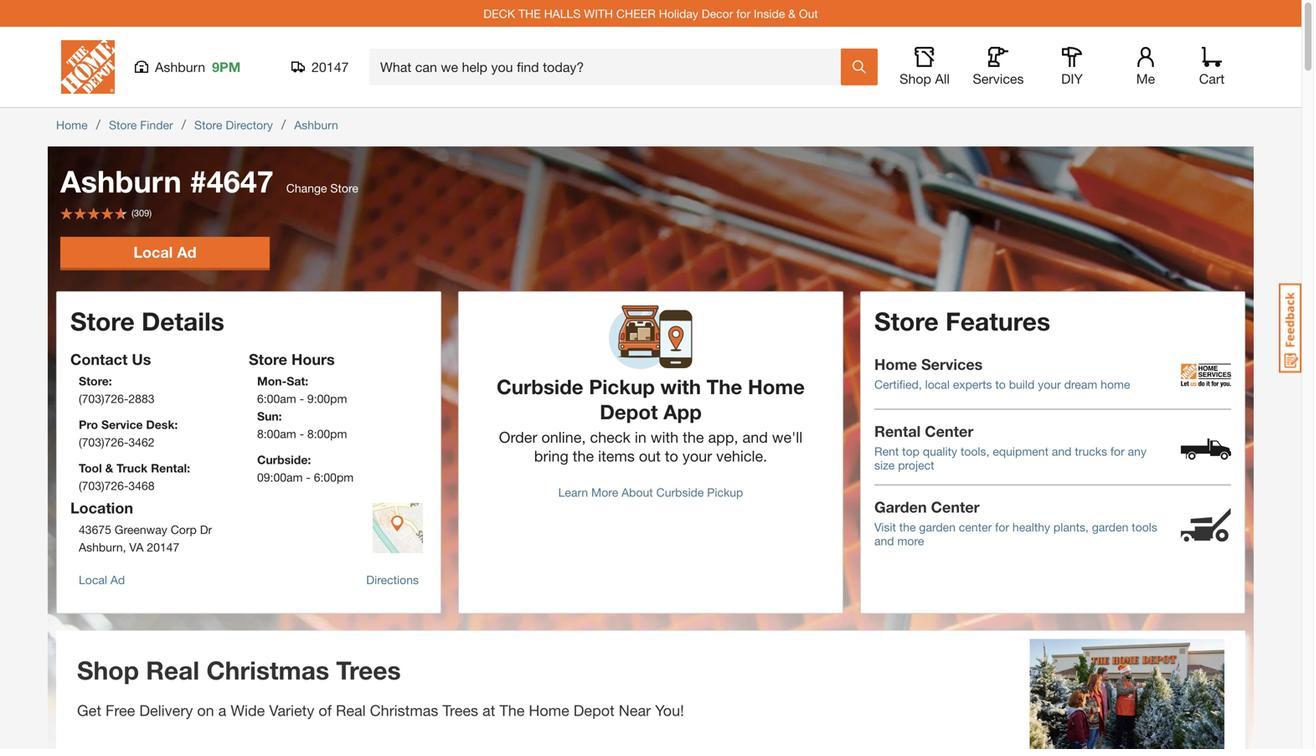 Task type: vqa. For each thing, say whether or not it's contained in the screenshot.
rightmost local ad
yes



Task type: describe. For each thing, give the bounding box(es) containing it.
(703)726- inside tool & truck rental : (703)726-3468
[[79, 479, 129, 493]]

309
[[134, 208, 149, 219]]

store for store finder
[[109, 118, 137, 132]]

hours
[[292, 351, 335, 369]]

3462
[[129, 436, 155, 449]]

0 vertical spatial &
[[788, 6, 796, 20]]

rent
[[875, 445, 899, 459]]

more
[[898, 534, 924, 548]]

on
[[197, 702, 214, 720]]

and inside garden center visit the garden center for healthy plants, garden tools and more
[[875, 534, 894, 548]]

store hours mon-sat: 6:00am - 9:00pm sun: 8:00am - 8:00pm
[[249, 351, 347, 441]]

greenway
[[115, 523, 167, 537]]

local
[[925, 378, 950, 392]]

ashburn link
[[294, 118, 338, 132]]

local for topmost local ad 'link'
[[133, 243, 173, 261]]

services button
[[972, 47, 1025, 87]]

curbside inside curbside pickup with the home depot app order online, check in with the app, and we'll bring the items out to your vehicle.
[[497, 375, 584, 399]]

tool & truck rental : (703)726-3468
[[79, 462, 193, 493]]

home services certified, local experts to build your dream home
[[875, 356, 1130, 392]]

shop all button
[[898, 47, 952, 87]]

me
[[1137, 71, 1155, 87]]

store finder
[[109, 118, 173, 132]]

service
[[101, 418, 143, 432]]

pickup inside curbside pickup with the home depot app order online, check in with the app, and we'll bring the items out to your vehicle.
[[589, 375, 655, 399]]

at
[[483, 702, 495, 720]]

free
[[106, 702, 135, 720]]

ashburn inside location 43675 greenway corp dr ashburn , va 20147
[[79, 541, 123, 555]]

shop for shop all
[[900, 71, 932, 87]]

the inside curbside pickup with the home depot app order online, check in with the app, and we'll bring the items out to your vehicle.
[[707, 375, 742, 399]]

details
[[142, 307, 224, 336]]

store for store details
[[70, 307, 135, 336]]

holiday
[[659, 6, 699, 20]]

tools,
[[961, 445, 990, 459]]

learn more about curbside pickup link
[[472, 478, 829, 509]]

: for us
[[109, 374, 112, 388]]

and inside curbside pickup with the home depot app order online, check in with the app, and we'll bring the items out to your vehicle.
[[743, 429, 768, 447]]

equipment
[[993, 445, 1049, 459]]

1 vertical spatial -
[[300, 427, 304, 441]]

check
[[590, 429, 631, 447]]

1 horizontal spatial trees
[[443, 702, 478, 720]]

va
[[129, 541, 144, 555]]

of
[[319, 702, 332, 720]]

items
[[598, 447, 635, 465]]

image title image for garden center
[[1181, 508, 1231, 543]]

0 vertical spatial local ad link
[[60, 237, 270, 268]]

to inside curbside pickup with the home depot app order online, check in with the app, and we'll bring the items out to your vehicle.
[[665, 447, 678, 465]]

home inside home services certified, local experts to build your dream home
[[875, 356, 917, 374]]

directions link
[[366, 565, 419, 596]]

cheer
[[616, 6, 656, 20]]

: inside tool & truck rental : (703)726-3468
[[187, 462, 190, 475]]

1 vertical spatial local ad link
[[79, 565, 125, 596]]

to inside home services certified, local experts to build your dream home
[[996, 378, 1006, 392]]

local ad for the bottommost local ad 'link'
[[79, 573, 125, 587]]

truck
[[117, 462, 148, 475]]

0 vertical spatial trees
[[336, 656, 401, 686]]

trucks
[[1075, 445, 1107, 459]]

we'll
[[772, 429, 803, 447]]

#
[[190, 163, 207, 199]]

1 vertical spatial with
[[651, 429, 679, 447]]

get free delivery on a wide variety of real christmas trees at the home depot near you!
[[77, 702, 684, 720]]

home down the home depot logo
[[56, 118, 88, 132]]

quality
[[923, 445, 958, 459]]

)
[[149, 208, 152, 219]]

curbside: 09:00am - 6:00pm
[[257, 453, 354, 485]]

garden center visit the garden center for healthy plants, garden tools and more
[[875, 498, 1158, 548]]

4647
[[207, 163, 274, 199]]

your inside home services certified, local experts to build your dream home
[[1038, 378, 1061, 392]]

vehicle.
[[716, 447, 768, 465]]

store features
[[875, 307, 1051, 336]]

6:00am
[[257, 392, 296, 406]]

learn
[[558, 486, 588, 500]]

the home depot logo image
[[61, 40, 115, 94]]

ashburn 9pm
[[155, 59, 241, 75]]

1 garden from the left
[[919, 521, 956, 534]]

store details
[[70, 307, 224, 336]]

wide
[[231, 702, 265, 720]]

dr
[[200, 523, 212, 537]]

us
[[132, 351, 151, 369]]

contact
[[70, 351, 128, 369]]

bring
[[534, 447, 569, 465]]

the
[[519, 6, 541, 20]]

store for store directory
[[194, 118, 222, 132]]

local ad for topmost local ad 'link'
[[133, 243, 197, 261]]

rental inside rental center rent top quality tools, equipment and trucks for any size project
[[875, 423, 921, 441]]

diy button
[[1045, 47, 1099, 87]]

garden
[[875, 498, 927, 516]]

rental inside tool & truck rental : (703)726-3468
[[151, 462, 187, 475]]

the inside garden center visit the garden center for healthy plants, garden tools and more
[[900, 521, 916, 534]]

ashburn # 4647
[[60, 163, 274, 199]]

home inside curbside pickup with the home depot app order online, check in with the app, and we'll bring the items out to your vehicle.
[[748, 375, 805, 399]]

experts
[[953, 378, 992, 392]]

and inside rental center rent top quality tools, equipment and trucks for any size project
[[1052, 445, 1072, 459]]

visit
[[875, 521, 896, 534]]

curbside pickup with the home depot app order online, check in with the app, and we'll bring the items out to your vehicle.
[[497, 375, 805, 465]]

contact us store : (703)726-2883
[[70, 351, 155, 406]]

8:00pm
[[307, 427, 347, 441]]

sat:
[[287, 374, 308, 388]]

delivery
[[139, 702, 193, 720]]

ashburn for ashburn 9pm
[[155, 59, 205, 75]]

for inside rental center rent top quality tools, equipment and trucks for any size project
[[1111, 445, 1125, 459]]

app
[[664, 400, 702, 424]]

store directory link
[[194, 118, 273, 132]]

shop all
[[900, 71, 950, 87]]

decor
[[702, 6, 733, 20]]

out
[[639, 447, 661, 465]]

(703)726-3468 link
[[79, 479, 155, 493]]

cart link
[[1194, 47, 1231, 87]]

0 vertical spatial for
[[737, 6, 751, 20]]

inside
[[754, 6, 785, 20]]



Task type: locate. For each thing, give the bounding box(es) containing it.
tools
[[1132, 521, 1158, 534]]

2 vertical spatial for
[[995, 521, 1009, 534]]

0 horizontal spatial and
[[743, 429, 768, 447]]

0 horizontal spatial trees
[[336, 656, 401, 686]]

1 horizontal spatial your
[[1038, 378, 1061, 392]]

certified,
[[875, 378, 922, 392]]

0 horizontal spatial christmas
[[206, 656, 329, 686]]

garden left 'tools'
[[1092, 521, 1129, 534]]

1 horizontal spatial rental
[[875, 423, 921, 441]]

1 vertical spatial shop
[[77, 656, 139, 686]]

center
[[959, 521, 992, 534]]

1 vertical spatial your
[[683, 447, 712, 465]]

pro service desk : (703)726-3462
[[79, 418, 181, 449]]

1 vertical spatial rental
[[151, 462, 187, 475]]

home up certified,
[[875, 356, 917, 374]]

1 vertical spatial curbside
[[656, 486, 704, 500]]

20147 right va
[[147, 541, 179, 555]]

to right out
[[665, 447, 678, 465]]

6:00pm
[[314, 471, 354, 485]]

1 vertical spatial the
[[500, 702, 525, 720]]

map pin image
[[391, 516, 404, 532]]

ashburn down 43675
[[79, 541, 123, 555]]

9pm
[[212, 59, 241, 75]]

1 horizontal spatial :
[[175, 418, 178, 432]]

order
[[499, 429, 537, 447]]

curbside
[[497, 375, 584, 399], [656, 486, 704, 500]]

store left directory
[[194, 118, 222, 132]]

3468
[[129, 479, 155, 493]]

9:00pm
[[307, 392, 347, 406]]

ashburn left 9pm
[[155, 59, 205, 75]]

ad up details
[[177, 243, 197, 261]]

home link
[[56, 118, 88, 132]]

and left more
[[875, 534, 894, 548]]

store up mon-
[[249, 351, 287, 369]]

- down sat:
[[300, 392, 304, 406]]

any
[[1128, 445, 1147, 459]]

0 vertical spatial 20147
[[312, 59, 349, 75]]

real up delivery
[[146, 656, 199, 686]]

20147 up ashburn link at top
[[312, 59, 349, 75]]

christmas up wide
[[206, 656, 329, 686]]

0 horizontal spatial your
[[683, 447, 712, 465]]

3 image title image from the top
[[1181, 508, 1231, 543]]

rental up 3468
[[151, 462, 187, 475]]

center up "center"
[[931, 498, 980, 516]]

0 vertical spatial image title image
[[1181, 351, 1231, 401]]

: up the (703)726-2883 link
[[109, 374, 112, 388]]

top
[[902, 445, 920, 459]]

0 vertical spatial local ad
[[133, 243, 197, 261]]

& left out
[[788, 6, 796, 20]]

healthy
[[1013, 521, 1051, 534]]

your down app, on the right of the page
[[683, 447, 712, 465]]

deck the halls with cheer holiday decor for inside & out link
[[484, 6, 818, 20]]

(703)726-2883 link
[[79, 392, 155, 406]]

for left any
[[1111, 445, 1125, 459]]

0 vertical spatial rental
[[875, 423, 921, 441]]

finder
[[140, 118, 173, 132]]

2 vertical spatial -
[[306, 471, 311, 485]]

desk
[[146, 418, 175, 432]]

1 horizontal spatial the
[[707, 375, 742, 399]]

0 vertical spatial with
[[661, 375, 701, 399]]

ashburn for ashburn
[[294, 118, 338, 132]]

local ad link down ,
[[79, 565, 125, 596]]

depot left near
[[574, 702, 615, 720]]

- inside curbside: 09:00am - 6:00pm
[[306, 471, 311, 485]]

(703)726- inside pro service desk : (703)726-3462
[[79, 436, 129, 449]]

center for garden center
[[931, 498, 980, 516]]

local for the bottommost local ad 'link'
[[79, 573, 107, 587]]

features
[[946, 307, 1051, 336]]

0 horizontal spatial rental
[[151, 462, 187, 475]]

get
[[77, 702, 101, 720]]

: right service
[[175, 418, 178, 432]]

pickup down vehicle.
[[707, 486, 743, 500]]

09:00am
[[257, 471, 303, 485]]

about
[[622, 486, 653, 500]]

depot inside curbside pickup with the home depot app order online, check in with the app, and we'll bring the items out to your vehicle.
[[600, 400, 658, 424]]

curbside right about
[[656, 486, 704, 500]]

store inside contact us store : (703)726-2883
[[79, 374, 109, 388]]

me button
[[1119, 47, 1173, 87]]

project
[[898, 459, 935, 472]]

local ad inside 'link'
[[133, 243, 197, 261]]

0 vertical spatial to
[[996, 378, 1006, 392]]

0 horizontal spatial local ad
[[79, 573, 125, 587]]

store right "change"
[[330, 181, 358, 195]]

services inside button
[[973, 71, 1024, 87]]

2883
[[129, 392, 155, 406]]

store left finder
[[109, 118, 137, 132]]

with
[[584, 6, 613, 20]]

store inside store hours mon-sat: 6:00am - 9:00pm sun: 8:00am - 8:00pm
[[249, 351, 287, 369]]

depot up in
[[600, 400, 658, 424]]

for
[[737, 6, 751, 20], [1111, 445, 1125, 459], [995, 521, 1009, 534]]

cart
[[1199, 71, 1225, 87]]

store
[[109, 118, 137, 132], [194, 118, 222, 132], [330, 181, 358, 195], [70, 307, 135, 336], [875, 307, 939, 336], [249, 351, 287, 369], [79, 374, 109, 388]]

location 43675 greenway corp dr ashburn , va 20147
[[70, 499, 212, 555]]

trees left at
[[443, 702, 478, 720]]

shop
[[900, 71, 932, 87], [77, 656, 139, 686]]

0 horizontal spatial local
[[79, 573, 107, 587]]

0 horizontal spatial :
[[109, 374, 112, 388]]

ashburn for ashburn # 4647
[[60, 163, 182, 199]]

(703)726-3462 link
[[79, 436, 155, 449]]

store up contact
[[70, 307, 135, 336]]

variety
[[269, 702, 314, 720]]

store for store features
[[875, 307, 939, 336]]

1 vertical spatial ad
[[110, 573, 125, 587]]

0 vertical spatial your
[[1038, 378, 1061, 392]]

0 horizontal spatial pickup
[[589, 375, 655, 399]]

1 horizontal spatial and
[[875, 534, 894, 548]]

diy
[[1061, 71, 1083, 87]]

What can we help you find today? search field
[[380, 49, 840, 85]]

0 horizontal spatial garden
[[919, 521, 956, 534]]

1 vertical spatial center
[[931, 498, 980, 516]]

image title image
[[1181, 351, 1231, 401], [1181, 439, 1231, 460], [1181, 508, 1231, 543]]

2 (703)726- from the top
[[79, 436, 129, 449]]

sun:
[[257, 410, 282, 423]]

trees up get free delivery on a wide variety of real christmas trees at the home depot near you!
[[336, 656, 401, 686]]

home up we'll
[[748, 375, 805, 399]]

0 vertical spatial christmas
[[206, 656, 329, 686]]

1 vertical spatial pickup
[[707, 486, 743, 500]]

with
[[661, 375, 701, 399], [651, 429, 679, 447]]

0 vertical spatial real
[[146, 656, 199, 686]]

0 vertical spatial the
[[683, 429, 704, 447]]

0 vertical spatial center
[[925, 423, 974, 441]]

1 (703)726- from the top
[[79, 392, 129, 406]]

and left trucks
[[1052, 445, 1072, 459]]

feedback link image
[[1279, 283, 1302, 374]]

2 image title image from the top
[[1181, 439, 1231, 460]]

car with trunk open and app image
[[609, 306, 693, 371]]

christmas
[[206, 656, 329, 686], [370, 702, 438, 720]]

your right build
[[1038, 378, 1061, 392]]

local ad down )
[[133, 243, 197, 261]]

1 vertical spatial to
[[665, 447, 678, 465]]

0 horizontal spatial 20147
[[147, 541, 179, 555]]

ashburn
[[155, 59, 205, 75], [294, 118, 338, 132], [60, 163, 182, 199], [79, 541, 123, 555]]

ashburn up (
[[60, 163, 182, 199]]

1 vertical spatial &
[[105, 462, 113, 475]]

: for service
[[175, 418, 178, 432]]

20147 inside button
[[312, 59, 349, 75]]

more
[[591, 486, 618, 500]]

- right the 8:00am
[[300, 427, 304, 441]]

(703)726- down tool
[[79, 479, 129, 493]]

and up vehicle.
[[743, 429, 768, 447]]

3 (703)726- from the top
[[79, 479, 129, 493]]

1 vertical spatial the
[[573, 447, 594, 465]]

20147 button
[[292, 59, 349, 75]]

0 horizontal spatial the
[[500, 702, 525, 720]]

you!
[[655, 702, 684, 720]]

store directory
[[194, 118, 273, 132]]

store for store hours mon-sat: 6:00am - 9:00pm sun: 8:00am - 8:00pm
[[249, 351, 287, 369]]

pickup up check
[[589, 375, 655, 399]]

1 horizontal spatial christmas
[[370, 702, 438, 720]]

0 vertical spatial -
[[300, 392, 304, 406]]

1 vertical spatial depot
[[574, 702, 615, 720]]

1 horizontal spatial &
[[788, 6, 796, 20]]

2 horizontal spatial for
[[1111, 445, 1125, 459]]

directory
[[226, 118, 273, 132]]

home
[[1101, 378, 1130, 392]]

0 vertical spatial services
[[973, 71, 1024, 87]]

1 vertical spatial services
[[921, 356, 983, 374]]

1 horizontal spatial to
[[996, 378, 1006, 392]]

1 vertical spatial local ad
[[79, 573, 125, 587]]

local down 43675
[[79, 573, 107, 587]]

app,
[[708, 429, 738, 447]]

0 vertical spatial pickup
[[589, 375, 655, 399]]

with up the app
[[661, 375, 701, 399]]

0 vertical spatial the
[[707, 375, 742, 399]]

1 horizontal spatial 20147
[[312, 59, 349, 75]]

local ad link down )
[[60, 237, 270, 268]]

and
[[743, 429, 768, 447], [1052, 445, 1072, 459], [875, 534, 894, 548]]

0 horizontal spatial for
[[737, 6, 751, 20]]

2 vertical spatial the
[[900, 521, 916, 534]]

the
[[683, 429, 704, 447], [573, 447, 594, 465], [900, 521, 916, 534]]

your
[[1038, 378, 1061, 392], [683, 447, 712, 465]]

0 vertical spatial (703)726-
[[79, 392, 129, 406]]

0 horizontal spatial ad
[[110, 573, 125, 587]]

0 vertical spatial ad
[[177, 243, 197, 261]]

1 vertical spatial :
[[175, 418, 178, 432]]

center inside rental center rent top quality tools, equipment and trucks for any size project
[[925, 423, 974, 441]]

1 vertical spatial local
[[79, 573, 107, 587]]

2 vertical spatial :
[[187, 462, 190, 475]]

to left build
[[996, 378, 1006, 392]]

local down )
[[133, 243, 173, 261]]

rental up rent
[[875, 423, 921, 441]]

1 vertical spatial real
[[336, 702, 366, 720]]

0 horizontal spatial to
[[665, 447, 678, 465]]

the
[[707, 375, 742, 399], [500, 702, 525, 720]]

mon-
[[257, 374, 287, 388]]

1 image title image from the top
[[1181, 351, 1231, 401]]

store down contact
[[79, 374, 109, 388]]

1 horizontal spatial ad
[[177, 243, 197, 261]]

directions
[[366, 573, 419, 587]]

:
[[109, 374, 112, 388], [175, 418, 178, 432], [187, 462, 190, 475]]

to
[[996, 378, 1006, 392], [665, 447, 678, 465]]

- left 6:00pm
[[306, 471, 311, 485]]

0 vertical spatial curbside
[[497, 375, 584, 399]]

image title image for home services
[[1181, 351, 1231, 401]]

navigate to real christmas trees selection page image
[[1030, 640, 1225, 750]]

local ad
[[133, 243, 197, 261], [79, 573, 125, 587]]

0 horizontal spatial shop
[[77, 656, 139, 686]]

the down garden
[[900, 521, 916, 534]]

2 horizontal spatial :
[[187, 462, 190, 475]]

learn more about curbside pickup
[[558, 486, 743, 500]]

ad down ,
[[110, 573, 125, 587]]

1 horizontal spatial the
[[683, 429, 704, 447]]

garden left "center"
[[919, 521, 956, 534]]

for right "center"
[[995, 521, 1009, 534]]

change store
[[286, 181, 358, 195]]

0 vertical spatial depot
[[600, 400, 658, 424]]

services inside home services certified, local experts to build your dream home
[[921, 356, 983, 374]]

(703)726- for pro
[[79, 436, 129, 449]]

the down the online,
[[573, 447, 594, 465]]

0 horizontal spatial &
[[105, 462, 113, 475]]

ad
[[177, 243, 197, 261], [110, 573, 125, 587]]

: inside pro service desk : (703)726-3462
[[175, 418, 178, 432]]

1 horizontal spatial local
[[133, 243, 173, 261]]

shop real christmas trees
[[77, 656, 401, 686]]

christmas right of
[[370, 702, 438, 720]]

for left inside
[[737, 6, 751, 20]]

with up out
[[651, 429, 679, 447]]

real right of
[[336, 702, 366, 720]]

20147 inside location 43675 greenway corp dr ashburn , va 20147
[[147, 541, 179, 555]]

(703)726- down pro
[[79, 436, 129, 449]]

(703)726- for contact
[[79, 392, 129, 406]]

(703)726- up pro
[[79, 392, 129, 406]]

1 horizontal spatial pickup
[[707, 486, 743, 500]]

tool
[[79, 462, 102, 475]]

1 vertical spatial christmas
[[370, 702, 438, 720]]

shop inside shop all button
[[900, 71, 932, 87]]

: right the truck
[[187, 462, 190, 475]]

2 horizontal spatial the
[[900, 521, 916, 534]]

center up quality
[[925, 423, 974, 441]]

home right at
[[529, 702, 569, 720]]

a
[[218, 702, 226, 720]]

the right at
[[500, 702, 525, 720]]

1 horizontal spatial shop
[[900, 71, 932, 87]]

1 vertical spatial image title image
[[1181, 439, 1231, 460]]

pro
[[79, 418, 98, 432]]

(
[[132, 208, 134, 219]]

20147
[[312, 59, 349, 75], [147, 541, 179, 555]]

1 vertical spatial (703)726-
[[79, 436, 129, 449]]

curbside inside learn more about curbside pickup link
[[656, 486, 704, 500]]

for inside garden center visit the garden center for healthy plants, garden tools and more
[[995, 521, 1009, 534]]

out
[[799, 6, 818, 20]]

1 vertical spatial 20147
[[147, 541, 179, 555]]

shop up the free
[[77, 656, 139, 686]]

map preview image
[[373, 503, 423, 554]]

1 vertical spatial for
[[1111, 445, 1125, 459]]

1 horizontal spatial real
[[336, 702, 366, 720]]

: inside contact us store : (703)726-2883
[[109, 374, 112, 388]]

2 garden from the left
[[1092, 521, 1129, 534]]

curbside up order
[[497, 375, 584, 399]]

1 horizontal spatial for
[[995, 521, 1009, 534]]

rental center rent top quality tools, equipment and trucks for any size project
[[875, 423, 1147, 472]]

dream
[[1064, 378, 1098, 392]]

1 horizontal spatial curbside
[[656, 486, 704, 500]]

image title image for rental center
[[1181, 439, 1231, 460]]

services up the local
[[921, 356, 983, 374]]

0 horizontal spatial the
[[573, 447, 594, 465]]

center inside garden center visit the garden center for healthy plants, garden tools and more
[[931, 498, 980, 516]]

(703)726- inside contact us store : (703)726-2883
[[79, 392, 129, 406]]

1 horizontal spatial local ad
[[133, 243, 197, 261]]

0 vertical spatial shop
[[900, 71, 932, 87]]

the up app, on the right of the page
[[707, 375, 742, 399]]

ashburn down "20147" button
[[294, 118, 338, 132]]

& right tool
[[105, 462, 113, 475]]

real
[[146, 656, 199, 686], [336, 702, 366, 720]]

& inside tool & truck rental : (703)726-3468
[[105, 462, 113, 475]]

the down the app
[[683, 429, 704, 447]]

local ad down ,
[[79, 573, 125, 587]]

near
[[619, 702, 651, 720]]

1 horizontal spatial garden
[[1092, 521, 1129, 534]]

( 309 )
[[132, 208, 152, 219]]

0 vertical spatial local
[[133, 243, 173, 261]]

shop for shop real christmas trees
[[77, 656, 139, 686]]

1 vertical spatial trees
[[443, 702, 478, 720]]

2 vertical spatial (703)726-
[[79, 479, 129, 493]]

rental
[[875, 423, 921, 441], [151, 462, 187, 475]]

0 horizontal spatial real
[[146, 656, 199, 686]]

store up certified,
[[875, 307, 939, 336]]

plants,
[[1054, 521, 1089, 534]]

your inside curbside pickup with the home depot app order online, check in with the app, and we'll bring the items out to your vehicle.
[[683, 447, 712, 465]]

store finder link
[[109, 118, 173, 132]]

center
[[925, 423, 974, 441], [931, 498, 980, 516]]

center for rental center
[[925, 423, 974, 441]]

location
[[70, 499, 133, 517]]

2 horizontal spatial and
[[1052, 445, 1072, 459]]

shop left all
[[900, 71, 932, 87]]

online,
[[542, 429, 586, 447]]

change
[[286, 181, 327, 195]]

0 vertical spatial :
[[109, 374, 112, 388]]

services right all
[[973, 71, 1024, 87]]

2 vertical spatial image title image
[[1181, 508, 1231, 543]]



